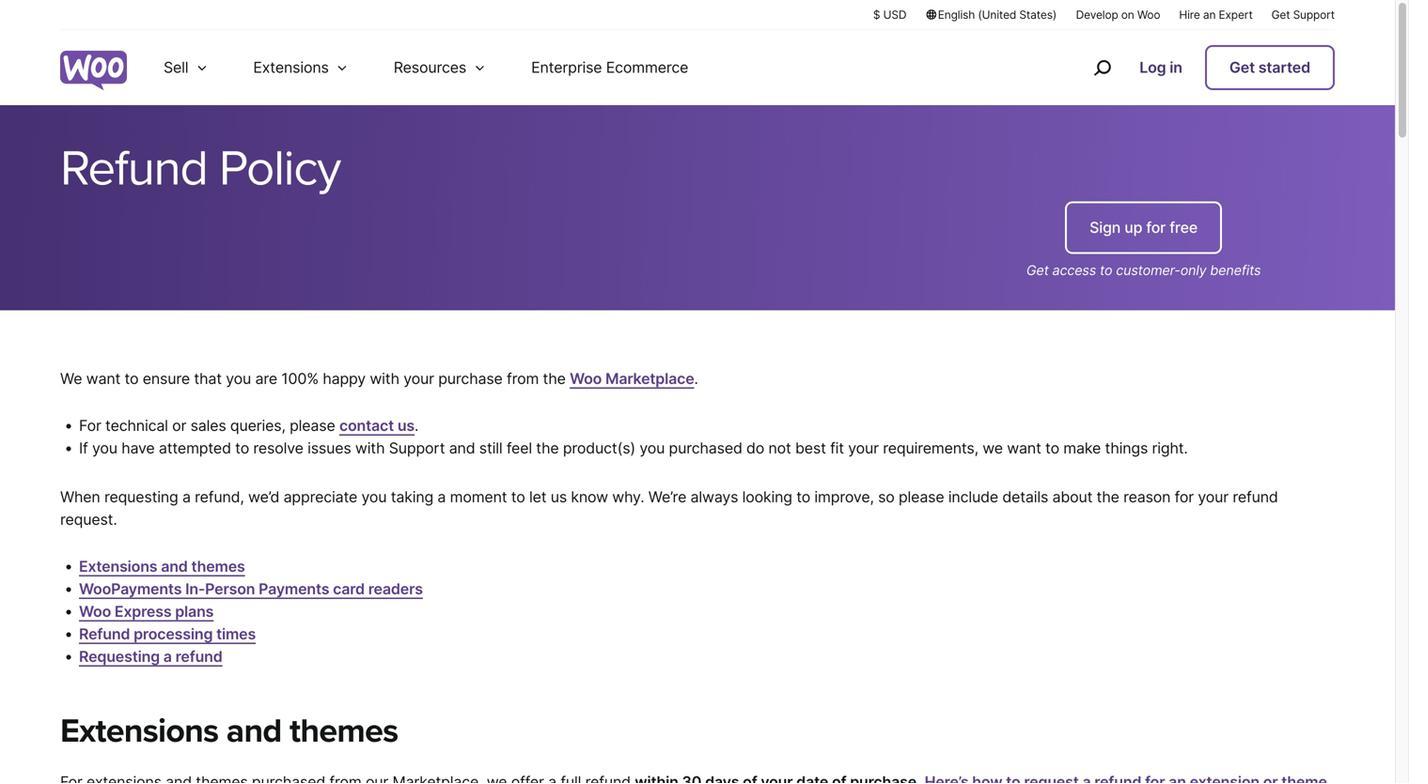Task type: locate. For each thing, give the bounding box(es) containing it.
0 horizontal spatial us
[[397, 417, 415, 435]]

please right so
[[899, 488, 944, 507]]

0 horizontal spatial .
[[415, 417, 418, 435]]

extensions inside button
[[253, 58, 329, 77]]

and inside extensions and themes woopayments in-person payments card readers woo express plans refund processing times requesting a refund
[[161, 558, 188, 576]]

readers
[[368, 580, 423, 599]]

requesting
[[79, 648, 160, 666]]

support inside get support link
[[1293, 8, 1335, 22]]

sales
[[190, 417, 226, 435]]

processing
[[134, 625, 213, 644]]

looking
[[742, 488, 792, 507]]

1 vertical spatial refund
[[79, 625, 130, 644]]

0 vertical spatial extensions
[[253, 58, 329, 77]]

log in link
[[1132, 47, 1190, 88]]

please
[[290, 417, 335, 435], [899, 488, 944, 507]]

themes for extensions and themes
[[290, 712, 398, 752]]

please inside when requesting a refund, we'd appreciate you taking a moment to let us know why. we're always looking to improve, so please include details about the reason for your refund request.
[[899, 488, 944, 507]]

0 vertical spatial themes
[[191, 558, 245, 576]]

to left ensure
[[125, 370, 139, 388]]

develop on woo link
[[1076, 7, 1160, 23]]

1 vertical spatial with
[[355, 439, 385, 458]]

0 vertical spatial us
[[397, 417, 415, 435]]

expert
[[1219, 8, 1253, 22]]

ensure
[[143, 370, 190, 388]]

contact
[[339, 417, 394, 435]]

ecommerce
[[606, 58, 688, 77]]

still
[[479, 439, 502, 458]]

1 horizontal spatial us
[[551, 488, 567, 507]]

1 vertical spatial your
[[848, 439, 879, 458]]

for right reason
[[1175, 488, 1194, 507]]

0 horizontal spatial woo
[[79, 603, 111, 621]]

0 vertical spatial please
[[290, 417, 335, 435]]

0 horizontal spatial please
[[290, 417, 335, 435]]

100%
[[281, 370, 319, 388]]

2 horizontal spatial and
[[449, 439, 475, 458]]

the right about
[[1097, 488, 1119, 507]]

1 vertical spatial the
[[536, 439, 559, 458]]

with
[[370, 370, 399, 388], [355, 439, 385, 458]]

2 vertical spatial woo
[[79, 603, 111, 621]]

why.
[[612, 488, 644, 507]]

themes for extensions and themes woopayments in-person payments card readers woo express plans refund processing times requesting a refund
[[191, 558, 245, 576]]

1 vertical spatial themes
[[290, 712, 398, 752]]

us right let
[[551, 488, 567, 507]]

refund inside extensions and themes woopayments in-person payments card readers woo express plans refund processing times requesting a refund
[[79, 625, 130, 644]]

1 vertical spatial want
[[1007, 439, 1041, 458]]

1 vertical spatial refund
[[175, 648, 222, 666]]

us
[[397, 417, 415, 435], [551, 488, 567, 507]]

2 vertical spatial get
[[1026, 262, 1049, 279]]

sell button
[[141, 30, 231, 105]]

0 horizontal spatial get
[[1026, 262, 1049, 279]]

support down contact us link
[[389, 439, 445, 458]]

1 horizontal spatial woo
[[570, 370, 602, 388]]

woo express plans link
[[79, 603, 214, 621]]

0 vertical spatial support
[[1293, 8, 1335, 22]]

with inside for technical or sales queries, please contact us . if you have attempted to resolve issues with support and still feel the product(s) you purchased do not best fit your requirements, we want to make things right.
[[355, 439, 385, 458]]

2 vertical spatial the
[[1097, 488, 1119, 507]]

1 horizontal spatial and
[[226, 712, 282, 752]]

. up purchased
[[694, 370, 698, 388]]

get for get started
[[1229, 58, 1255, 77]]

1 horizontal spatial please
[[899, 488, 944, 507]]

log in
[[1139, 58, 1182, 77]]

enterprise ecommerce
[[531, 58, 688, 77]]

a down "refund processing times" link
[[163, 648, 172, 666]]

themes inside extensions and themes woopayments in-person payments card readers woo express plans refund processing times requesting a refund
[[191, 558, 245, 576]]

woopayments in-person payments card readers link
[[79, 580, 423, 599]]

from
[[507, 370, 539, 388]]

0 vertical spatial your
[[403, 370, 434, 388]]

to left make
[[1045, 439, 1059, 458]]

and for extensions and themes
[[226, 712, 282, 752]]

0 vertical spatial refund
[[1233, 488, 1278, 507]]

0 vertical spatial with
[[370, 370, 399, 388]]

get right expert
[[1271, 8, 1290, 22]]

0 horizontal spatial for
[[1146, 218, 1166, 237]]

get inside the service navigation menu element
[[1229, 58, 1255, 77]]

we
[[60, 370, 82, 388]]

2 horizontal spatial your
[[1198, 488, 1229, 507]]

1 horizontal spatial support
[[1293, 8, 1335, 22]]

always
[[690, 488, 738, 507]]

for inside when requesting a refund, we'd appreciate you taking a moment to let us know why. we're always looking to improve, so please include details about the reason for your refund request.
[[1175, 488, 1194, 507]]

a left refund,
[[182, 488, 191, 507]]

2 vertical spatial your
[[1198, 488, 1229, 507]]

0 vertical spatial and
[[449, 439, 475, 458]]

0 horizontal spatial support
[[389, 439, 445, 458]]

1 vertical spatial extensions
[[79, 558, 157, 576]]

resolve
[[253, 439, 303, 458]]

your right fit
[[848, 439, 879, 458]]

0 horizontal spatial want
[[86, 370, 120, 388]]

0 horizontal spatial your
[[403, 370, 434, 388]]

access
[[1052, 262, 1096, 279]]

states)
[[1019, 8, 1057, 22]]

for technical or sales queries, please contact us . if you have attempted to resolve issues with support and still feel the product(s) you purchased do not best fit your requirements, we want to make things right.
[[79, 417, 1188, 458]]

2 vertical spatial and
[[226, 712, 282, 752]]

1 horizontal spatial get
[[1229, 58, 1255, 77]]

to down queries,
[[235, 439, 249, 458]]

requesting a refund link
[[79, 648, 222, 666]]

0 vertical spatial get
[[1271, 8, 1290, 22]]

sign up for free link
[[1065, 202, 1222, 254]]

free
[[1170, 218, 1198, 237]]

things
[[1105, 439, 1148, 458]]

1 vertical spatial get
[[1229, 58, 1255, 77]]

1 vertical spatial please
[[899, 488, 944, 507]]

if
[[79, 439, 88, 458]]

get started
[[1229, 58, 1310, 77]]

1 vertical spatial us
[[551, 488, 567, 507]]

for
[[79, 417, 101, 435]]

0 horizontal spatial themes
[[191, 558, 245, 576]]

woo right on
[[1137, 8, 1160, 22]]

about
[[1052, 488, 1092, 507]]

get for get access to customer-only benefits
[[1026, 262, 1049, 279]]

log
[[1139, 58, 1166, 77]]

1 horizontal spatial themes
[[290, 712, 398, 752]]

you left taking
[[361, 488, 387, 507]]

woo down woopayments
[[79, 603, 111, 621]]

customer-
[[1116, 262, 1180, 279]]

support up started in the right of the page
[[1293, 8, 1335, 22]]

2 horizontal spatial get
[[1271, 8, 1290, 22]]

please up issues
[[290, 417, 335, 435]]

with right happy
[[370, 370, 399, 388]]

you
[[226, 370, 251, 388], [92, 439, 117, 458], [639, 439, 665, 458], [361, 488, 387, 507]]

taking
[[391, 488, 433, 507]]

issues
[[307, 439, 351, 458]]

enterprise ecommerce link
[[509, 30, 711, 105]]

and for extensions and themes woopayments in-person payments card readers woo express plans refund processing times requesting a refund
[[161, 558, 188, 576]]

0 vertical spatial the
[[543, 370, 566, 388]]

the
[[543, 370, 566, 388], [536, 439, 559, 458], [1097, 488, 1119, 507]]

for
[[1146, 218, 1166, 237], [1175, 488, 1194, 507]]

with down contact
[[355, 439, 385, 458]]

1 vertical spatial and
[[161, 558, 188, 576]]

requesting
[[104, 488, 178, 507]]

(united
[[978, 8, 1016, 22]]

get left started in the right of the page
[[1229, 58, 1255, 77]]

1 horizontal spatial want
[[1007, 439, 1041, 458]]

$ usd button
[[873, 7, 906, 23]]

1 horizontal spatial refund
[[1233, 488, 1278, 507]]

not
[[768, 439, 791, 458]]

extensions inside extensions and themes woopayments in-person payments card readers woo express plans refund processing times requesting a refund
[[79, 558, 157, 576]]

0 vertical spatial woo
[[1137, 8, 1160, 22]]

when requesting a refund, we'd appreciate you taking a moment to let us know why. we're always looking to improve, so please include details about the reason for your refund request.
[[60, 488, 1278, 529]]

1 vertical spatial for
[[1175, 488, 1194, 507]]

your left "purchase"
[[403, 370, 434, 388]]

contact us link
[[339, 417, 415, 435]]

1 horizontal spatial .
[[694, 370, 698, 388]]

get
[[1271, 8, 1290, 22], [1229, 58, 1255, 77], [1026, 262, 1049, 279]]

. right contact
[[415, 417, 418, 435]]

.
[[694, 370, 698, 388], [415, 417, 418, 435]]

1 vertical spatial .
[[415, 417, 418, 435]]

and inside for technical or sales queries, please contact us . if you have attempted to resolve issues with support and still feel the product(s) you purchased do not best fit your requirements, we want to make things right.
[[449, 439, 475, 458]]

a right taking
[[437, 488, 446, 507]]

the right the 'from'
[[543, 370, 566, 388]]

attempted
[[159, 439, 231, 458]]

2 horizontal spatial woo
[[1137, 8, 1160, 22]]

get left access
[[1026, 262, 1049, 279]]

0 horizontal spatial a
[[163, 648, 172, 666]]

woo right the 'from'
[[570, 370, 602, 388]]

woo inside 'link'
[[1137, 8, 1160, 22]]

us right contact
[[397, 417, 415, 435]]

please inside for technical or sales queries, please contact us . if you have attempted to resolve issues with support and still feel the product(s) you purchased do not best fit your requirements, we want to make things right.
[[290, 417, 335, 435]]

develop
[[1076, 8, 1118, 22]]

the inside when requesting a refund, we'd appreciate you taking a moment to let us know why. we're always looking to improve, so please include details about the reason for your refund request.
[[1097, 488, 1119, 507]]

0 horizontal spatial refund
[[175, 648, 222, 666]]

1 horizontal spatial your
[[848, 439, 879, 458]]

woo marketplace link
[[570, 370, 694, 388]]

themes
[[191, 558, 245, 576], [290, 712, 398, 752]]

the right feel
[[536, 439, 559, 458]]

request.
[[60, 511, 117, 529]]

to
[[1100, 262, 1112, 279], [125, 370, 139, 388], [235, 439, 249, 458], [1045, 439, 1059, 458], [511, 488, 525, 507], [796, 488, 810, 507]]

1 horizontal spatial for
[[1175, 488, 1194, 507]]

your right reason
[[1198, 488, 1229, 507]]

. inside for technical or sales queries, please contact us . if you have attempted to resolve issues with support and still feel the product(s) you purchased do not best fit your requirements, we want to make things right.
[[415, 417, 418, 435]]

for right up
[[1146, 218, 1166, 237]]

refund inside extensions and themes woopayments in-person payments card readers woo express plans refund processing times requesting a refund
[[175, 648, 222, 666]]

2 vertical spatial extensions
[[60, 712, 218, 752]]

1 vertical spatial support
[[389, 439, 445, 458]]

your
[[403, 370, 434, 388], [848, 439, 879, 458], [1198, 488, 1229, 507]]

0 horizontal spatial and
[[161, 558, 188, 576]]

only
[[1180, 262, 1206, 279]]

0 vertical spatial .
[[694, 370, 698, 388]]



Task type: describe. For each thing, give the bounding box(es) containing it.
0 vertical spatial for
[[1146, 218, 1166, 237]]

queries,
[[230, 417, 286, 435]]

extensions for extensions and themes
[[60, 712, 218, 752]]

a inside extensions and themes woopayments in-person payments card readers woo express plans refund processing times requesting a refund
[[163, 648, 172, 666]]

let
[[529, 488, 546, 507]]

support inside for technical or sales queries, please contact us . if you have attempted to resolve issues with support and still feel the product(s) you purchased do not best fit your requirements, we want to make things right.
[[389, 439, 445, 458]]

$
[[873, 8, 880, 22]]

you left are
[[226, 370, 251, 388]]

get access to customer-only benefits
[[1026, 262, 1261, 279]]

include
[[948, 488, 998, 507]]

sign up for free
[[1090, 218, 1198, 237]]

technical
[[105, 417, 168, 435]]

to right looking
[[796, 488, 810, 507]]

so
[[878, 488, 895, 507]]

or
[[172, 417, 186, 435]]

started
[[1258, 58, 1310, 77]]

we'd
[[248, 488, 279, 507]]

get for get support
[[1271, 8, 1290, 22]]

plans
[[175, 603, 214, 621]]

service navigation menu element
[[1053, 37, 1335, 98]]

right.
[[1152, 439, 1188, 458]]

purchase
[[438, 370, 503, 388]]

2 horizontal spatial a
[[437, 488, 446, 507]]

extensions for extensions
[[253, 58, 329, 77]]

happy
[[323, 370, 366, 388]]

reason
[[1123, 488, 1171, 507]]

$ usd
[[873, 8, 906, 22]]

extensions and themes woopayments in-person payments card readers woo express plans refund processing times requesting a refund
[[79, 558, 423, 666]]

extensions and themes link
[[79, 558, 245, 576]]

woopayments
[[79, 580, 182, 599]]

we
[[982, 439, 1003, 458]]

hire
[[1179, 8, 1200, 22]]

resources
[[394, 58, 466, 77]]

your inside when requesting a refund, we'd appreciate you taking a moment to let us know why. we're always looking to improve, so please include details about the reason for your refund request.
[[1198, 488, 1229, 507]]

to right access
[[1100, 262, 1112, 279]]

you inside when requesting a refund, we'd appreciate you taking a moment to let us know why. we're always looking to improve, so please include details about the reason for your refund request.
[[361, 488, 387, 507]]

know
[[571, 488, 608, 507]]

0 vertical spatial refund
[[60, 139, 207, 199]]

develop on woo
[[1076, 8, 1160, 22]]

details
[[1002, 488, 1048, 507]]

feel
[[506, 439, 532, 458]]

refund processing times link
[[79, 625, 256, 644]]

you right 'if'
[[92, 439, 117, 458]]

moment
[[450, 488, 507, 507]]

you up "we're"
[[639, 439, 665, 458]]

refund inside when requesting a refund, we'd appreciate you taking a moment to let us know why. we're always looking to improve, so please include details about the reason for your refund request.
[[1233, 488, 1278, 507]]

extensions for extensions and themes woopayments in-person payments card readers woo express plans refund processing times requesting a refund
[[79, 558, 157, 576]]

1 horizontal spatial a
[[182, 488, 191, 507]]

want inside for technical or sales queries, please contact us . if you have attempted to resolve issues with support and still feel the product(s) you purchased do not best fit your requirements, we want to make things right.
[[1007, 439, 1041, 458]]

to left let
[[511, 488, 525, 507]]

sign
[[1090, 218, 1121, 237]]

hire an expert link
[[1179, 7, 1253, 23]]

purchased
[[669, 439, 742, 458]]

payments
[[259, 580, 329, 599]]

an
[[1203, 8, 1216, 22]]

extensions button
[[231, 30, 371, 105]]

extensions and themes
[[60, 712, 398, 752]]

refund,
[[195, 488, 244, 507]]

when
[[60, 488, 100, 507]]

resources button
[[371, 30, 509, 105]]

person
[[205, 580, 255, 599]]

have
[[121, 439, 155, 458]]

get support link
[[1271, 7, 1335, 23]]

sell
[[164, 58, 188, 77]]

up
[[1124, 218, 1142, 237]]

on
[[1121, 8, 1134, 22]]

in-
[[185, 580, 205, 599]]

us inside when requesting a refund, we'd appreciate you taking a moment to let us know why. we're always looking to improve, so please include details about the reason for your refund request.
[[551, 488, 567, 507]]

get started link
[[1205, 45, 1335, 90]]

0 vertical spatial want
[[86, 370, 120, 388]]

get support
[[1271, 8, 1335, 22]]

refund policy
[[60, 139, 340, 199]]

benefits
[[1210, 262, 1261, 279]]

that
[[194, 370, 222, 388]]

usd
[[883, 8, 906, 22]]

search image
[[1087, 53, 1117, 83]]

enterprise
[[531, 58, 602, 77]]

make
[[1063, 439, 1101, 458]]

fit
[[830, 439, 844, 458]]

hire an expert
[[1179, 8, 1253, 22]]

times
[[216, 625, 256, 644]]

the inside for technical or sales queries, please contact us . if you have attempted to resolve issues with support and still feel the product(s) you purchased do not best fit your requirements, we want to make things right.
[[536, 439, 559, 458]]

woo inside extensions and themes woopayments in-person payments card readers woo express plans refund processing times requesting a refund
[[79, 603, 111, 621]]

policy
[[219, 139, 340, 199]]

improve,
[[814, 488, 874, 507]]

english (united states)
[[938, 8, 1057, 22]]

us inside for technical or sales queries, please contact us . if you have attempted to resolve issues with support and still feel the product(s) you purchased do not best fit your requirements, we want to make things right.
[[397, 417, 415, 435]]

card
[[333, 580, 365, 599]]

product(s)
[[563, 439, 635, 458]]

are
[[255, 370, 277, 388]]

english
[[938, 8, 975, 22]]

1 vertical spatial woo
[[570, 370, 602, 388]]

best
[[795, 439, 826, 458]]

your inside for technical or sales queries, please contact us . if you have attempted to resolve issues with support and still feel the product(s) you purchased do not best fit your requirements, we want to make things right.
[[848, 439, 879, 458]]

we're
[[648, 488, 686, 507]]

do
[[746, 439, 764, 458]]

requirements,
[[883, 439, 978, 458]]



Task type: vqa. For each thing, say whether or not it's contained in the screenshot.
Refund processing times link
yes



